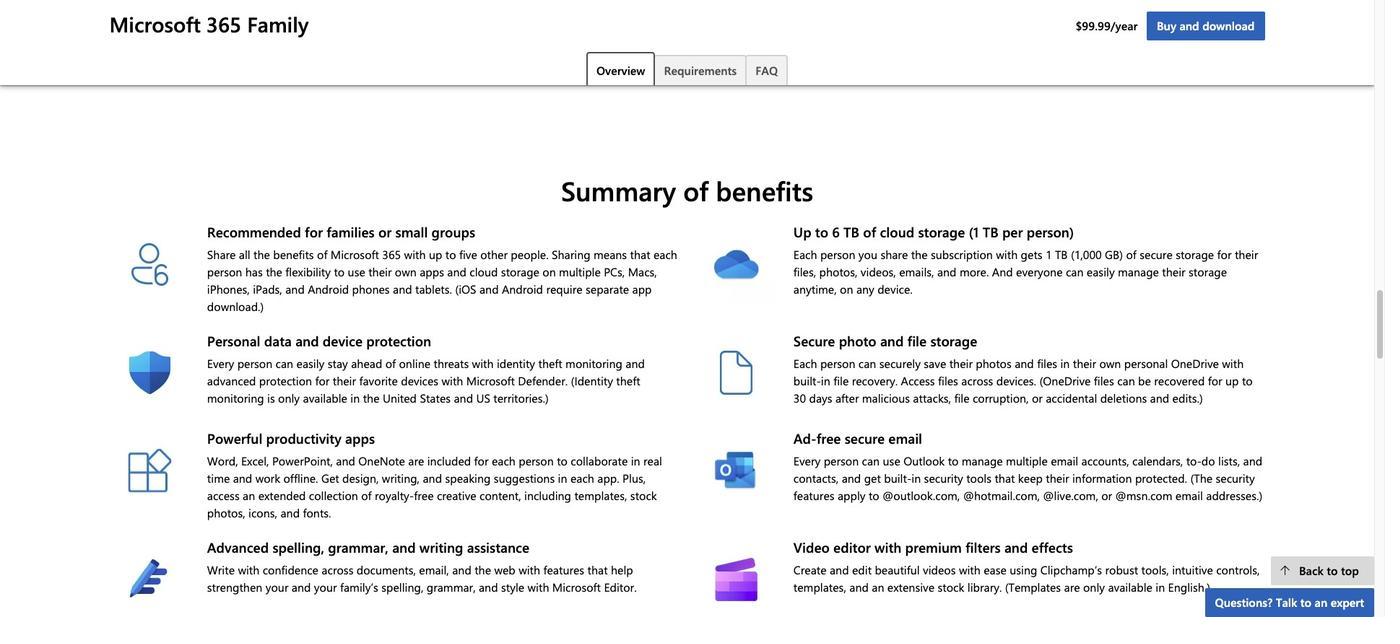 Task type: vqa. For each thing, say whether or not it's contained in the screenshot.
features inside Advanced spelling, grammar, and writing assistance Write with confidence across documents, email, and the web with features that help strengthen your and your family's spelling, grammar, and style with Microsoft Editor.
yes



Task type: locate. For each thing, give the bounding box(es) containing it.
an down beautiful
[[872, 580, 884, 595]]

email,
[[419, 562, 449, 578]]

and inside button
[[1180, 18, 1199, 33]]

0 vertical spatial use
[[348, 264, 365, 279]]

devices.
[[996, 373, 1036, 388]]

buy and download
[[1157, 18, 1255, 33]]

0 vertical spatial stock
[[630, 488, 657, 503]]

to
[[815, 223, 828, 241], [445, 247, 456, 262], [334, 264, 345, 279], [1242, 373, 1253, 388], [557, 454, 568, 469], [948, 454, 959, 469], [869, 488, 879, 503], [1327, 563, 1338, 578], [1300, 595, 1312, 610]]

0 vertical spatial or
[[378, 223, 392, 241]]

1 horizontal spatial photos,
[[819, 264, 858, 279]]

macs,
[[628, 264, 657, 279]]

stock inside video editor with premium filters and effects create and edit beautiful videos with ease using clipchamp's robust tools, intuitive controls, templates, and an extensive stock library. (templates are only available in english.)
[[938, 580, 964, 595]]

@live.com,
[[1043, 488, 1098, 503]]

1 vertical spatial each
[[794, 356, 817, 371]]

your left family's
[[314, 580, 337, 595]]

to right recovered
[[1242, 373, 1253, 388]]

file right attacks,
[[954, 390, 970, 406]]

in up including
[[558, 471, 567, 486]]

with up beautiful
[[875, 538, 901, 557]]

learn more about microsoft 365 family. tab list
[[109, 52, 1265, 87]]

1 vertical spatial grammar,
[[427, 580, 476, 595]]

and inside up to 6 tb of cloud storage (1 tb per person) each person you share the subscription with gets 1 tb (1,000 gb) of secure storage for their files, photos, videos, emails, and more. and everyone can easily manage their storage anytime, on any device.
[[937, 264, 957, 279]]

us
[[476, 390, 490, 406]]

top
[[1341, 563, 1359, 578]]

with down threats at bottom
[[442, 373, 463, 388]]

spelling, down documents, at the left bottom of the page
[[381, 580, 423, 595]]

1 vertical spatial secure
[[845, 429, 885, 448]]

0 horizontal spatial use
[[348, 264, 365, 279]]

manage inside ad-free secure email every person can use outlook to manage multiple email accounts, calendars, to-do lists, and contacts, and get built-in security tools that keep their information protected. (the security features apply to @outlook.com, @hotmail.com, @live.com, or @msn.com email addresses.)
[[962, 454, 1003, 469]]

manage down gb)
[[1118, 264, 1159, 279]]

available down "stay"
[[303, 390, 347, 406]]

each down collaborate
[[570, 471, 594, 486]]

states
[[420, 390, 451, 406]]

tb right 1
[[1055, 247, 1068, 262]]

(the
[[1190, 471, 1213, 486]]

apps inside powerful productivity apps word, excel, powerpoint, and onenote are included for each person to collaborate in real time and work offline. get design, writing, and speaking suggestions in each app. plus, access an extended collection of royalty-free creative content, including templates, stock photos, icons, and fonts.
[[345, 429, 375, 448]]

the down the favorite
[[363, 390, 380, 406]]

1 vertical spatial manage
[[962, 454, 1003, 469]]

email up outlook on the right bottom
[[888, 429, 922, 448]]

365 down small
[[382, 247, 401, 262]]

0 vertical spatial on
[[543, 264, 556, 279]]

theft
[[538, 356, 562, 371], [616, 373, 640, 388]]

the up emails,
[[911, 247, 928, 262]]

editor
[[833, 538, 871, 557]]

person)
[[1027, 223, 1074, 241]]

apps up onenote
[[345, 429, 375, 448]]

microsoft inside personal data and device protection every person can easily stay ahead of online threats with identity theft monitoring and advanced protection for their favorite devices with microsoft defender. (identity theft monitoring is only available in the united states and us territories.)
[[466, 373, 515, 388]]

storage inside the secure photo and file storage each person can securely save their photos and files in their own personal onedrive with built-in file recovery. access files across devices. (onedrive files can be recovered for up to 30 days after malicious attacks, file corruption, or accidental deletions and edits.)
[[930, 331, 977, 350]]

deletions
[[1100, 390, 1147, 406]]

1 horizontal spatial free
[[817, 429, 841, 448]]

on inside recommended for families or small groups share all the benefits of microsoft 365 with up to five other people. sharing means that each person has the flexibility to use their own apps and cloud storage on multiple pcs, macs, iphones, ipads, and android phones and tablets. (ios and android require separate app download.)
[[543, 264, 556, 279]]

person up contacts,
[[824, 454, 859, 469]]

0 horizontal spatial cloud
[[470, 264, 498, 279]]

an left expert
[[1315, 595, 1327, 610]]

own left personal
[[1099, 356, 1121, 371]]

1 vertical spatial each
[[492, 454, 516, 469]]

person up advanced
[[237, 356, 272, 371]]

0 horizontal spatial are
[[408, 454, 424, 469]]

2 horizontal spatial files
[[1094, 373, 1114, 388]]

1 horizontal spatial protection
[[366, 331, 431, 350]]

secure photo and file storage each person can securely save their photos and files in their own personal onedrive with built-in file recovery. access files across devices. (onedrive files can be recovered for up to 30 days after malicious attacks, file corruption, or accidental deletions and edits.)
[[794, 331, 1253, 406]]

microsoft inside recommended for families or small groups share all the benefits of microsoft 365 with up to five other people. sharing means that each person has the flexibility to use their own apps and cloud storage on multiple pcs, macs, iphones, ipads, and android phones and tablets. (ios and android require separate app download.)
[[331, 247, 379, 262]]

files down the 'save'
[[938, 373, 958, 388]]

available inside personal data and device protection every person can easily stay ahead of online threats with identity theft monitoring and advanced protection for their favorite devices with microsoft defender. (identity theft monitoring is only available in the united states and us territories.)
[[303, 390, 347, 406]]

0 vertical spatial each
[[654, 247, 677, 262]]

android
[[308, 282, 349, 297], [502, 282, 543, 297]]

each
[[794, 247, 817, 262], [794, 356, 817, 371]]

0 horizontal spatial every
[[207, 356, 234, 371]]

that left help
[[587, 562, 608, 578]]

secure right gb)
[[1140, 247, 1173, 262]]

in left real
[[631, 454, 640, 469]]

back
[[1299, 563, 1324, 578]]

across inside advanced spelling, grammar, and writing assistance write with confidence across documents, email, and the web with features that help strengthen your and your family's spelling, grammar, and style with microsoft editor.
[[322, 562, 353, 578]]

and
[[992, 264, 1013, 279]]

has
[[245, 264, 263, 279]]

0 vertical spatial email
[[888, 429, 922, 448]]

(1
[[969, 223, 979, 241]]

in down tools,
[[1156, 580, 1165, 595]]

every up advanced
[[207, 356, 234, 371]]

0 horizontal spatial android
[[308, 282, 349, 297]]

to inside the secure photo and file storage each person can securely save their photos and files in their own personal onedrive with built-in file recovery. access files across devices. (onedrive files can be recovered for up to 30 days after malicious attacks, file corruption, or accidental deletions and edits.)
[[1242, 373, 1253, 388]]

can up deletions
[[1117, 373, 1135, 388]]

to down get
[[869, 488, 879, 503]]

strengthen
[[207, 580, 262, 595]]

every inside personal data and device protection every person can easily stay ahead of online threats with identity theft monitoring and advanced protection for their favorite devices with microsoft defender. (identity theft monitoring is only available in the united states and us territories.)
[[207, 356, 234, 371]]

0 horizontal spatial grammar,
[[328, 538, 388, 557]]

0 vertical spatial that
[[630, 247, 650, 262]]

across inside the secure photo and file storage each person can securely save their photos and files in their own personal onedrive with built-in file recovery. access files across devices. (onedrive files can be recovered for up to 30 days after malicious attacks, file corruption, or accidental deletions and edits.)
[[961, 373, 993, 388]]

writing
[[419, 538, 463, 557]]

1 horizontal spatial easily
[[1087, 264, 1115, 279]]

buy
[[1157, 18, 1176, 33]]

1 vertical spatial templates,
[[794, 580, 846, 595]]

1 horizontal spatial every
[[794, 454, 821, 469]]

1 vertical spatial free
[[414, 488, 434, 503]]

1 horizontal spatial grammar,
[[427, 580, 476, 595]]

suggestions
[[494, 471, 555, 486]]

or
[[378, 223, 392, 241], [1032, 390, 1043, 406], [1101, 488, 1112, 503]]

photos,
[[819, 264, 858, 279], [207, 506, 245, 521]]

0 horizontal spatial or
[[378, 223, 392, 241]]

0 horizontal spatial email
[[888, 429, 922, 448]]

access
[[901, 373, 935, 388]]

that up @hotmail.com,
[[995, 471, 1015, 486]]

are down clipchamp's at the bottom right of page
[[1064, 580, 1080, 595]]

files,
[[794, 264, 816, 279]]

2 horizontal spatial file
[[954, 390, 970, 406]]

security up addresses.) at the bottom
[[1216, 471, 1255, 486]]

overview link
[[586, 52, 655, 87]]

to right outlook on the right bottom
[[948, 454, 959, 469]]

cloud
[[880, 223, 914, 241], [470, 264, 498, 279]]

email up "@live.com,"
[[1051, 454, 1078, 469]]

small
[[395, 223, 428, 241]]

an inside video editor with premium filters and effects create and edit beautiful videos with ease using clipchamp's robust tools, intuitive controls, templates, and an extensive stock library. (templates are only available in english.)
[[872, 580, 884, 595]]

benefits up up
[[716, 172, 813, 208]]

free down days
[[817, 429, 841, 448]]

0 vertical spatial own
[[395, 264, 417, 279]]

available inside video editor with premium filters and effects create and edit beautiful videos with ease using clipchamp's robust tools, intuitive controls, templates, and an extensive stock library. (templates are only available in english.)
[[1108, 580, 1152, 595]]

free
[[817, 429, 841, 448], [414, 488, 434, 503]]

benefits
[[716, 172, 813, 208], [273, 247, 314, 262]]

1 vertical spatial an
[[872, 580, 884, 595]]

onenote
[[358, 454, 405, 469]]

0 vertical spatial cloud
[[880, 223, 914, 241]]

protection up online
[[366, 331, 431, 350]]

0 vertical spatial easily
[[1087, 264, 1115, 279]]

2 each from the top
[[794, 356, 817, 371]]

0 horizontal spatial each
[[492, 454, 516, 469]]

robust
[[1105, 562, 1138, 578]]

1 horizontal spatial up
[[1226, 373, 1239, 388]]

available down robust
[[1108, 580, 1152, 595]]

0 horizontal spatial manage
[[962, 454, 1003, 469]]

1 android from the left
[[308, 282, 349, 297]]

the up ipads,
[[266, 264, 282, 279]]

onedrive
[[1171, 356, 1219, 371]]

0 vertical spatial photos,
[[819, 264, 858, 279]]

1 vertical spatial own
[[1099, 356, 1121, 371]]

(templates
[[1005, 580, 1061, 595]]

ipads,
[[253, 282, 282, 297]]

files up deletions
[[1094, 373, 1114, 388]]

with up and on the top right of the page
[[996, 247, 1018, 262]]

video
[[794, 538, 830, 557]]

in up (onedrive
[[1060, 356, 1070, 371]]

offline.
[[283, 471, 318, 486]]

0 vertical spatial only
[[278, 390, 300, 406]]

download
[[1202, 18, 1255, 33]]

built- inside the secure photo and file storage each person can securely save their photos and files in their own personal onedrive with built-in file recovery. access files across devices. (onedrive files can be recovered for up to 30 days after malicious attacks, file corruption, or accidental deletions and edits.)
[[794, 373, 821, 388]]

1 vertical spatial multiple
[[1006, 454, 1048, 469]]

for
[[305, 223, 323, 241], [1217, 247, 1232, 262], [315, 373, 330, 388], [1208, 373, 1222, 388], [474, 454, 489, 469]]

for inside powerful productivity apps word, excel, powerpoint, and onenote are included for each person to collaborate in real time and work offline. get design, writing, and speaking suggestions in each app. plus, access an extended collection of royalty-free creative content, including templates, stock photos, icons, and fonts.
[[474, 454, 489, 469]]

photo
[[839, 331, 876, 350]]

features inside advanced spelling, grammar, and writing assistance write with confidence across documents, email, and the web with features that help strengthen your and your family's spelling, grammar, and style with microsoft editor.
[[543, 562, 584, 578]]

1 horizontal spatial secure
[[1140, 247, 1173, 262]]

cloud inside recommended for families or small groups share all the benefits of microsoft 365 with up to five other people. sharing means that each person has the flexibility to use their own apps and cloud storage on multiple pcs, macs, iphones, ipads, and android phones and tablets. (ios and android require separate app download.)
[[470, 264, 498, 279]]

can up get
[[862, 454, 880, 469]]

android down people.
[[502, 282, 543, 297]]

requirements link
[[654, 55, 747, 85]]

1 each from the top
[[794, 247, 817, 262]]

1 horizontal spatial file
[[907, 331, 927, 350]]

collaborate
[[571, 454, 628, 469]]

for inside personal data and device protection every person can easily stay ahead of online threats with identity theft monitoring and advanced protection for their favorite devices with microsoft defender. (identity theft monitoring is only available in the united states and us territories.)
[[315, 373, 330, 388]]

use up phones
[[348, 264, 365, 279]]

pcs,
[[604, 264, 625, 279]]

grammar, up documents, at the left bottom of the page
[[328, 538, 388, 557]]

2 vertical spatial an
[[1315, 595, 1327, 610]]

1 vertical spatial benefits
[[273, 247, 314, 262]]

that inside advanced spelling, grammar, and writing assistance write with confidence across documents, email, and the web with features that help strengthen your and your family's spelling, grammar, and style with microsoft editor.
[[587, 562, 608, 578]]

design,
[[342, 471, 379, 486]]

security down outlook on the right bottom
[[924, 471, 963, 486]]

easily down gb)
[[1087, 264, 1115, 279]]

only
[[278, 390, 300, 406], [1083, 580, 1105, 595]]

1 horizontal spatial apps
[[420, 264, 444, 279]]

file up securely
[[907, 331, 927, 350]]

0 horizontal spatial multiple
[[559, 264, 601, 279]]

@msn.com
[[1115, 488, 1172, 503]]

monitoring down advanced
[[207, 390, 264, 406]]

only inside personal data and device protection every person can easily stay ahead of online threats with identity theft monitoring and advanced protection for their favorite devices with microsoft defender. (identity theft monitoring is only available in the united states and us territories.)
[[278, 390, 300, 406]]

the left web
[[475, 562, 491, 578]]

photos, down access
[[207, 506, 245, 521]]

1 vertical spatial protection
[[259, 373, 312, 388]]

30
[[794, 390, 806, 406]]

require
[[546, 282, 582, 297]]

protection up is
[[259, 373, 312, 388]]

1 your from the left
[[266, 580, 288, 595]]

0 horizontal spatial across
[[322, 562, 353, 578]]

to right talk
[[1300, 595, 1312, 610]]

with right onedrive
[[1222, 356, 1244, 371]]

1 vertical spatial every
[[794, 454, 821, 469]]

ad-
[[794, 429, 817, 448]]

people.
[[511, 247, 549, 262]]

addresses.)
[[1206, 488, 1262, 503]]

their inside ad-free secure email every person can use outlook to manage multiple email accounts, calendars, to-do lists, and contacts, and get built-in security tools that keep their information protected. (the security features apply to @outlook.com, @hotmail.com, @live.com, or @msn.com email addresses.)
[[1046, 471, 1069, 486]]

0 vertical spatial grammar,
[[328, 538, 388, 557]]

save
[[924, 356, 946, 371]]

features inside ad-free secure email every person can use outlook to manage multiple email accounts, calendars, to-do lists, and contacts, and get built-in security tools that keep their information protected. (the security features apply to @outlook.com, @hotmail.com, @live.com, or @msn.com email addresses.)
[[794, 488, 834, 503]]

are up writing,
[[408, 454, 424, 469]]

photos, up anytime,
[[819, 264, 858, 279]]

secure inside ad-free secure email every person can use outlook to manage multiple email accounts, calendars, to-do lists, and contacts, and get built-in security tools that keep their information protected. (the security features apply to @outlook.com, @hotmail.com, @live.com, or @msn.com email addresses.)
[[845, 429, 885, 448]]

0 horizontal spatial features
[[543, 562, 584, 578]]

0 vertical spatial spelling,
[[273, 538, 324, 557]]

free inside powerful productivity apps word, excel, powerpoint, and onenote are included for each person to collaborate in real time and work offline. get design, writing, and speaking suggestions in each app. plus, access an extended collection of royalty-free creative content, including templates, stock photos, icons, and fonts.
[[414, 488, 434, 503]]

2 horizontal spatial or
[[1101, 488, 1112, 503]]

can
[[1066, 264, 1084, 279], [276, 356, 293, 371], [859, 356, 876, 371], [1117, 373, 1135, 388], [862, 454, 880, 469]]

1 horizontal spatial theft
[[616, 373, 640, 388]]

clipchamp's
[[1041, 562, 1102, 578]]

person up the suggestions
[[519, 454, 554, 469]]

in down the favorite
[[350, 390, 360, 406]]

free down writing,
[[414, 488, 434, 503]]

0 vertical spatial every
[[207, 356, 234, 371]]

1 horizontal spatial an
[[872, 580, 884, 595]]

person inside the secure photo and file storage each person can securely save their photos and files in their own personal onedrive with built-in file recovery. access files across devices. (onedrive files can be recovered for up to 30 days after malicious attacks, file corruption, or accidental deletions and edits.)
[[820, 356, 855, 371]]

email down (the
[[1176, 488, 1203, 503]]

separate
[[586, 282, 629, 297]]

0 horizontal spatial stock
[[630, 488, 657, 503]]

help
[[611, 562, 633, 578]]

1 vertical spatial that
[[995, 471, 1015, 486]]

1 horizontal spatial or
[[1032, 390, 1043, 406]]

apps up tablets.
[[420, 264, 444, 279]]

person inside up to 6 tb of cloud storage (1 tb per person) each person you share the subscription with gets 1 tb (1,000 gb) of secure storage for their files, photos, videos, emails, and more. and everyone can easily manage their storage anytime, on any device.
[[820, 247, 855, 262]]

each inside up to 6 tb of cloud storage (1 tb per person) each person you share the subscription with gets 1 tb (1,000 gb) of secure storage for their files, photos, videos, emails, and more. and everyone can easily manage their storage anytime, on any device.
[[794, 247, 817, 262]]

1 horizontal spatial available
[[1108, 580, 1152, 595]]

on up require
[[543, 264, 556, 279]]

1 horizontal spatial on
[[840, 282, 853, 297]]

only right is
[[278, 390, 300, 406]]

or down devices. on the bottom of page
[[1032, 390, 1043, 406]]

1 horizontal spatial security
[[1216, 471, 1255, 486]]

1 vertical spatial on
[[840, 282, 853, 297]]

0 horizontal spatial free
[[414, 488, 434, 503]]

can up recovery.
[[859, 356, 876, 371]]

cloud down the "other"
[[470, 264, 498, 279]]

the inside up to 6 tb of cloud storage (1 tb per person) each person you share the subscription with gets 1 tb (1,000 gb) of secure storage for their files, photos, videos, emails, and more. and everyone can easily manage their storage anytime, on any device.
[[911, 247, 928, 262]]

1 horizontal spatial only
[[1083, 580, 1105, 595]]

use left outlook on the right bottom
[[883, 454, 900, 469]]

0 vertical spatial free
[[817, 429, 841, 448]]

in up @outlook.com,
[[912, 471, 921, 486]]

1 vertical spatial monitoring
[[207, 390, 264, 406]]

edits.)
[[1173, 390, 1203, 406]]

extensive
[[887, 580, 935, 595]]

manage up tools
[[962, 454, 1003, 469]]

0 horizontal spatial photos,
[[207, 506, 245, 521]]

with inside the secure photo and file storage each person can securely save their photos and files in their own personal onedrive with built-in file recovery. access files across devices. (onedrive files can be recovered for up to 30 days after malicious attacks, file corruption, or accidental deletions and edits.)
[[1222, 356, 1244, 371]]

each down secure
[[794, 356, 817, 371]]

productivity
[[266, 429, 341, 448]]

0 vertical spatial secure
[[1140, 247, 1173, 262]]

0 horizontal spatial spelling,
[[273, 538, 324, 557]]

cloud up share
[[880, 223, 914, 241]]

theft right (identity
[[616, 373, 640, 388]]

be
[[1138, 373, 1151, 388]]

1 horizontal spatial each
[[570, 471, 594, 486]]

every
[[207, 356, 234, 371], [794, 454, 821, 469]]

1 vertical spatial theft
[[616, 373, 640, 388]]

cloud inside up to 6 tb of cloud storage (1 tb per person) each person you share the subscription with gets 1 tb (1,000 gb) of secure storage for their files, photos, videos, emails, and more. and everyone can easily manage their storage anytime, on any device.
[[880, 223, 914, 241]]

built- up 30
[[794, 373, 821, 388]]

1 vertical spatial only
[[1083, 580, 1105, 595]]

to left 6
[[815, 223, 828, 241]]

1 vertical spatial features
[[543, 562, 584, 578]]

up down groups
[[429, 247, 442, 262]]

identity
[[497, 356, 535, 371]]

attacks,
[[913, 390, 951, 406]]

to left collaborate
[[557, 454, 568, 469]]

multiple up keep at the right of the page
[[1006, 454, 1048, 469]]

can inside ad-free secure email every person can use outlook to manage multiple email accounts, calendars, to-do lists, and contacts, and get built-in security tools that keep their information protected. (the security features apply to @outlook.com, @hotmail.com, @live.com, or @msn.com email addresses.)
[[862, 454, 880, 469]]

to inside powerful productivity apps word, excel, powerpoint, and onenote are included for each person to collaborate in real time and work offline. get design, writing, and speaking suggestions in each app. plus, access an extended collection of royalty-free creative content, including templates, stock photos, icons, and fonts.
[[557, 454, 568, 469]]

and
[[1180, 18, 1199, 33], [447, 264, 466, 279], [937, 264, 957, 279], [285, 282, 305, 297], [393, 282, 412, 297], [479, 282, 499, 297], [295, 331, 319, 350], [880, 331, 904, 350], [626, 356, 645, 371], [1015, 356, 1034, 371], [454, 390, 473, 406], [1150, 390, 1169, 406], [336, 454, 355, 469], [1243, 454, 1262, 469], [233, 471, 252, 486], [423, 471, 442, 486], [842, 471, 861, 486], [281, 506, 300, 521], [392, 538, 416, 557], [1004, 538, 1028, 557], [452, 562, 471, 578], [830, 562, 849, 578], [292, 580, 311, 595], [479, 580, 498, 595], [849, 580, 869, 595]]

2 security from the left
[[1216, 471, 1255, 486]]

each up macs,
[[654, 247, 677, 262]]

microsoft 365 family
[[109, 10, 309, 38]]

every inside ad-free secure email every person can use outlook to manage multiple email accounts, calendars, to-do lists, and contacts, and get built-in security tools that keep their information protected. (the security features apply to @outlook.com, @hotmail.com, @live.com, or @msn.com email addresses.)
[[794, 454, 821, 469]]

templates, down app.
[[574, 488, 627, 503]]

with down small
[[404, 247, 426, 262]]

defender.
[[518, 373, 568, 388]]

1 vertical spatial stock
[[938, 580, 964, 595]]

1 horizontal spatial cloud
[[880, 223, 914, 241]]

1 horizontal spatial built-
[[884, 471, 912, 486]]

with
[[404, 247, 426, 262], [996, 247, 1018, 262], [472, 356, 494, 371], [1222, 356, 1244, 371], [442, 373, 463, 388], [875, 538, 901, 557], [238, 562, 259, 578], [519, 562, 540, 578], [959, 562, 981, 578], [528, 580, 549, 595]]

stock down plus,
[[630, 488, 657, 503]]

flexibility
[[286, 264, 331, 279]]

1 vertical spatial built-
[[884, 471, 912, 486]]

0 horizontal spatial file
[[833, 373, 849, 388]]

0 horizontal spatial up
[[429, 247, 442, 262]]

with up style
[[519, 562, 540, 578]]

with up strengthen
[[238, 562, 259, 578]]

0 horizontal spatial an
[[243, 488, 255, 503]]

on left the any
[[840, 282, 853, 297]]

information
[[1072, 471, 1132, 486]]

0 horizontal spatial theft
[[538, 356, 562, 371]]

means
[[594, 247, 627, 262]]

your down the confidence
[[266, 580, 288, 595]]

0 horizontal spatial 365
[[206, 10, 241, 38]]

united
[[383, 390, 417, 406]]

1 horizontal spatial use
[[883, 454, 900, 469]]

each inside the secure photo and file storage each person can securely save their photos and files in their own personal onedrive with built-in file recovery. access files across devices. (onedrive files can be recovered for up to 30 days after malicious attacks, file corruption, or accidental deletions and edits.)
[[794, 356, 817, 371]]

keep
[[1018, 471, 1043, 486]]

spelling,
[[273, 538, 324, 557], [381, 580, 423, 595]]

multiple down sharing
[[559, 264, 601, 279]]

365
[[206, 10, 241, 38], [382, 247, 401, 262]]

0 horizontal spatial built-
[[794, 373, 821, 388]]

to inside up to 6 tb of cloud storage (1 tb per person) each person you share the subscription with gets 1 tb (1,000 gb) of secure storage for their files, photos, videos, emails, and more. and everyone can easily manage their storage anytime, on any device.
[[815, 223, 828, 241]]

0 vertical spatial multiple
[[559, 264, 601, 279]]

0 vertical spatial benefits
[[716, 172, 813, 208]]

features left help
[[543, 562, 584, 578]]

their inside personal data and device protection every person can easily stay ahead of online threats with identity theft monitoring and advanced protection for their favorite devices with microsoft defender. (identity theft monitoring is only available in the united states and us territories.)
[[333, 373, 356, 388]]

creative
[[437, 488, 476, 503]]

that inside recommended for families or small groups share all the benefits of microsoft 365 with up to five other people. sharing means that each person has the flexibility to use their own apps and cloud storage on multiple pcs, macs, iphones, ipads, and android phones and tablets. (ios and android require separate app download.)
[[630, 247, 650, 262]]

0 horizontal spatial on
[[543, 264, 556, 279]]

can down (1,000
[[1066, 264, 1084, 279]]

in inside video editor with premium filters and effects create and edit beautiful videos with ease using clipchamp's robust tools, intuitive controls, templates, and an extensive stock library. (templates are only available in english.)
[[1156, 580, 1165, 595]]

stock down videos
[[938, 580, 964, 595]]

files up (onedrive
[[1037, 356, 1057, 371]]

0 horizontal spatial that
[[587, 562, 608, 578]]

across up family's
[[322, 562, 353, 578]]

every up contacts,
[[794, 454, 821, 469]]

1 horizontal spatial multiple
[[1006, 454, 1048, 469]]

0 horizontal spatial easily
[[296, 356, 324, 371]]

the inside personal data and device protection every person can easily stay ahead of online threats with identity theft monitoring and advanced protection for their favorite devices with microsoft defender. (identity theft monitoring is only available in the united states and us territories.)
[[363, 390, 380, 406]]

theft up "defender."
[[538, 356, 562, 371]]

0 vertical spatial available
[[303, 390, 347, 406]]

fonts.
[[303, 506, 331, 521]]

each up files, at the top right
[[794, 247, 817, 262]]

0 vertical spatial an
[[243, 488, 255, 503]]

own inside the secure photo and file storage each person can securely save their photos and files in their own personal onedrive with built-in file recovery. access files across devices. (onedrive files can be recovered for up to 30 days after malicious attacks, file corruption, or accidental deletions and edits.)
[[1099, 356, 1121, 371]]

person down 6
[[820, 247, 855, 262]]

$99.99/year
[[1076, 18, 1138, 33]]

1
[[1046, 247, 1052, 262]]

1 vertical spatial apps
[[345, 429, 375, 448]]



Task type: describe. For each thing, give the bounding box(es) containing it.
corruption,
[[973, 390, 1029, 406]]

can inside personal data and device protection every person can easily stay ahead of online threats with identity theft monitoring and advanced protection for their favorite devices with microsoft defender. (identity theft monitoring is only available in the united states and us territories.)
[[276, 356, 293, 371]]

stock inside powerful productivity apps word, excel, powerpoint, and onenote are included for each person to collaborate in real time and work offline. get design, writing, and speaking suggestions in each app. plus, access an extended collection of royalty-free creative content, including templates, stock photos, icons, and fonts.
[[630, 488, 657, 503]]

(ios
[[455, 282, 476, 297]]

editor.
[[604, 580, 637, 595]]

family's
[[340, 580, 378, 595]]

personal data and device protection every person can easily stay ahead of online threats with identity theft monitoring and advanced protection for their favorite devices with microsoft defender. (identity theft monitoring is only available in the united states and us territories.)
[[207, 331, 645, 406]]

manage inside up to 6 tb of cloud storage (1 tb per person) each person you share the subscription with gets 1 tb (1,000 gb) of secure storage for their files, photos, videos, emails, and more. and everyone can easily manage their storage anytime, on any device.
[[1118, 264, 1159, 279]]

365 inside recommended for families or small groups share all the benefits of microsoft 365 with up to five other people. sharing means that each person has the flexibility to use their own apps and cloud storage on multiple pcs, macs, iphones, ipads, and android phones and tablets. (ios and android require separate app download.)
[[382, 247, 401, 262]]

excel,
[[241, 454, 269, 469]]

2 vertical spatial email
[[1176, 488, 1203, 503]]

up inside the secure photo and file storage each person can securely save their photos and files in their own personal onedrive with built-in file recovery. access files across devices. (onedrive files can be recovered for up to 30 days after malicious attacks, file corruption, or accidental deletions and edits.)
[[1226, 373, 1239, 388]]

person inside powerful productivity apps word, excel, powerpoint, and onenote are included for each person to collaborate in real time and work offline. get design, writing, and speaking suggestions in each app. plus, access an extended collection of royalty-free creative content, including templates, stock photos, icons, and fonts.
[[519, 454, 554, 469]]

everyone
[[1016, 264, 1063, 279]]

sharing
[[552, 247, 590, 262]]

stay
[[328, 356, 348, 371]]

malicious
[[862, 390, 910, 406]]

the inside advanced spelling, grammar, and writing assistance write with confidence across documents, email, and the web with features that help strengthen your and your family's spelling, grammar, and style with microsoft editor.
[[475, 562, 491, 578]]

to left 'five'
[[445, 247, 456, 262]]

speaking
[[445, 471, 491, 486]]

use inside recommended for families or small groups share all the benefits of microsoft 365 with up to five other people. sharing means that each person has the flexibility to use their own apps and cloud storage on multiple pcs, macs, iphones, ipads, and android phones and tablets. (ios and android require separate app download.)
[[348, 264, 365, 279]]

photos, inside powerful productivity apps word, excel, powerpoint, and onenote are included for each person to collaborate in real time and work offline. get design, writing, and speaking suggestions in each app. plus, access an extended collection of royalty-free creative content, including templates, stock photos, icons, and fonts.
[[207, 506, 245, 521]]

tablets.
[[415, 282, 452, 297]]

videos
[[923, 562, 956, 578]]

each inside recommended for families or small groups share all the benefits of microsoft 365 with up to five other people. sharing means that each person has the flexibility to use their own apps and cloud storage on multiple pcs, macs, iphones, ipads, and android phones and tablets. (ios and android require separate app download.)
[[654, 247, 677, 262]]

2 horizontal spatial tb
[[1055, 247, 1068, 262]]

after
[[835, 390, 859, 406]]

questions?
[[1215, 595, 1273, 610]]

content,
[[480, 488, 521, 503]]

or inside recommended for families or small groups share all the benefits of microsoft 365 with up to five other people. sharing means that each person has the flexibility to use their own apps and cloud storage on multiple pcs, macs, iphones, ipads, and android phones and tablets. (ios and android require separate app download.)
[[378, 223, 392, 241]]

benefits inside recommended for families or small groups share all the benefits of microsoft 365 with up to five other people. sharing means that each person has the flexibility to use their own apps and cloud storage on multiple pcs, macs, iphones, ipads, and android phones and tablets. (ios and android require separate app download.)
[[273, 247, 314, 262]]

templates, inside video editor with premium filters and effects create and edit beautiful videos with ease using clipchamp's robust tools, intuitive controls, templates, and an extensive stock library. (templates are only available in english.)
[[794, 580, 846, 595]]

of inside recommended for families or small groups share all the benefits of microsoft 365 with up to five other people. sharing means that each person has the flexibility to use their own apps and cloud storage on multiple pcs, macs, iphones, ipads, and android phones and tablets. (ios and android require separate app download.)
[[317, 247, 327, 262]]

with right style
[[528, 580, 549, 595]]

6
[[832, 223, 840, 241]]

in up days
[[821, 373, 830, 388]]

the right the all
[[254, 247, 270, 262]]

of inside powerful productivity apps word, excel, powerpoint, and onenote are included for each person to collaborate in real time and work offline. get design, writing, and speaking suggestions in each app. plus, access an extended collection of royalty-free creative content, including templates, stock photos, icons, and fonts.
[[361, 488, 372, 503]]

with inside up to 6 tb of cloud storage (1 tb per person) each person you share the subscription with gets 1 tb (1,000 gb) of secure storage for their files, photos, videos, emails, and more. and everyone can easily manage their storage anytime, on any device.
[[996, 247, 1018, 262]]

that inside ad-free secure email every person can use outlook to manage multiple email accounts, calendars, to-do lists, and contacts, and get built-in security tools that keep their information protected. (the security features apply to @outlook.com, @hotmail.com, @live.com, or @msn.com email addresses.)
[[995, 471, 1015, 486]]

to right 'flexibility'
[[334, 264, 345, 279]]

back to top
[[1299, 563, 1359, 578]]

are inside video editor with premium filters and effects create and edit beautiful videos with ease using clipchamp's robust tools, intuitive controls, templates, and an extensive stock library. (templates are only available in english.)
[[1064, 580, 1080, 595]]

collection
[[309, 488, 358, 503]]

to inside questions? talk to an expert dropdown button
[[1300, 595, 1312, 610]]

2 vertical spatial each
[[570, 471, 594, 486]]

word,
[[207, 454, 238, 469]]

families
[[327, 223, 375, 241]]

gb)
[[1105, 247, 1123, 262]]

0 horizontal spatial tb
[[844, 223, 859, 241]]

you
[[859, 247, 877, 262]]

recommended
[[207, 223, 301, 241]]

person inside ad-free secure email every person can use outlook to manage multiple email accounts, calendars, to-do lists, and contacts, and get built-in security tools that keep their information protected. (the security features apply to @outlook.com, @hotmail.com, @live.com, or @msn.com email addresses.)
[[824, 454, 859, 469]]

1 vertical spatial file
[[833, 373, 849, 388]]

lists,
[[1218, 454, 1240, 469]]

intuitive
[[1172, 562, 1213, 578]]

other
[[480, 247, 508, 262]]

recovery.
[[852, 373, 898, 388]]

royalty-
[[375, 488, 414, 503]]

secure
[[794, 331, 835, 350]]

(onedrive
[[1040, 373, 1091, 388]]

microsoft inside advanced spelling, grammar, and writing assistance write with confidence across documents, email, and the web with features that help strengthen your and your family's spelling, grammar, and style with microsoft editor.
[[552, 580, 601, 595]]

to inside back to top link
[[1327, 563, 1338, 578]]

with up library.
[[959, 562, 981, 578]]

protected.
[[1135, 471, 1187, 486]]

0 vertical spatial 365
[[206, 10, 241, 38]]

securely
[[879, 356, 921, 371]]

(1,000
[[1071, 247, 1102, 262]]

up
[[794, 223, 811, 241]]

favorite
[[359, 373, 398, 388]]

data
[[264, 331, 292, 350]]

real
[[643, 454, 662, 469]]

videos,
[[861, 264, 896, 279]]

for inside recommended for families or small groups share all the benefits of microsoft 365 with up to five other people. sharing means that each person has the flexibility to use their own apps and cloud storage on multiple pcs, macs, iphones, ipads, and android phones and tablets. (ios and android require separate app download.)
[[305, 223, 323, 241]]

an inside powerful productivity apps word, excel, powerpoint, and onenote are included for each person to collaborate in real time and work offline. get design, writing, and speaking suggestions in each app. plus, access an extended collection of royalty-free creative content, including templates, stock photos, icons, and fonts.
[[243, 488, 255, 503]]

device.
[[878, 282, 913, 297]]

0 vertical spatial monitoring
[[566, 356, 622, 371]]

photos
[[976, 356, 1012, 371]]

with right threats at bottom
[[472, 356, 494, 371]]

@outlook.com,
[[883, 488, 960, 503]]

templates, inside powerful productivity apps word, excel, powerpoint, and onenote are included for each person to collaborate in real time and work offline. get design, writing, and speaking suggestions in each app. plus, access an extended collection of royalty-free creative content, including templates, stock photos, icons, and fonts.
[[574, 488, 627, 503]]

use inside ad-free secure email every person can use outlook to manage multiple email accounts, calendars, to-do lists, and contacts, and get built-in security tools that keep their information protected. (the security features apply to @outlook.com, @hotmail.com, @live.com, or @msn.com email addresses.)
[[883, 454, 900, 469]]

in inside personal data and device protection every person can easily stay ahead of online threats with identity theft monitoring and advanced protection for their favorite devices with microsoft defender. (identity theft monitoring is only available in the united states and us territories.)
[[350, 390, 360, 406]]

all
[[239, 247, 250, 262]]

anytime,
[[794, 282, 837, 297]]

built- inside ad-free secure email every person can use outlook to manage multiple email accounts, calendars, to-do lists, and contacts, and get built-in security tools that keep their information protected. (the security features apply to @outlook.com, @hotmail.com, @live.com, or @msn.com email addresses.)
[[884, 471, 912, 486]]

easily inside personal data and device protection every person can easily stay ahead of online threats with identity theft monitoring and advanced protection for their favorite devices with microsoft defender. (identity theft monitoring is only available in the united states and us territories.)
[[296, 356, 324, 371]]

style
[[501, 580, 524, 595]]

iphones,
[[207, 282, 250, 297]]

0 horizontal spatial protection
[[259, 373, 312, 388]]

up to 6 tb of cloud storage (1 tb per person) each person you share the subscription with gets 1 tb (1,000 gb) of secure storage for their files, photos, videos, emails, and more. and everyone can easily manage their storage anytime, on any device.
[[794, 223, 1258, 297]]

online
[[399, 356, 430, 371]]

only inside video editor with premium filters and effects create and edit beautiful videos with ease using clipchamp's robust tools, intuitive controls, templates, and an extensive stock library. (templates are only available in english.)
[[1083, 580, 1105, 595]]

advanced spelling, grammar, and writing assistance write with confidence across documents, email, and the web with features that help strengthen your and your family's spelling, grammar, and style with microsoft editor.
[[207, 538, 637, 595]]

territories.)
[[493, 390, 549, 406]]

recovered
[[1154, 373, 1205, 388]]

1 security from the left
[[924, 471, 963, 486]]

photos, inside up to 6 tb of cloud storage (1 tb per person) each person you share the subscription with gets 1 tb (1,000 gb) of secure storage for their files, photos, videos, emails, and more. and everyone can easily manage their storage anytime, on any device.
[[819, 264, 858, 279]]

0 vertical spatial protection
[[366, 331, 431, 350]]

download.)
[[207, 299, 264, 314]]

app.
[[597, 471, 619, 486]]

secure inside up to 6 tb of cloud storage (1 tb per person) each person you share the subscription with gets 1 tb (1,000 gb) of secure storage for their files, photos, videos, emails, and more. and everyone can easily manage their storage anytime, on any device.
[[1140, 247, 1173, 262]]

an inside dropdown button
[[1315, 595, 1327, 610]]

threats
[[434, 356, 469, 371]]

work
[[255, 471, 280, 486]]

back to top link
[[1271, 557, 1374, 586]]

phones
[[352, 282, 390, 297]]

english.)
[[1168, 580, 1210, 595]]

writing,
[[382, 471, 420, 486]]

are inside powerful productivity apps word, excel, powerpoint, and onenote are included for each person to collaborate in real time and work offline. get design, writing, and speaking suggestions in each app. plus, access an extended collection of royalty-free creative content, including templates, stock photos, icons, and fonts.
[[408, 454, 424, 469]]

on inside up to 6 tb of cloud storage (1 tb per person) each person you share the subscription with gets 1 tb (1,000 gb) of secure storage for their files, photos, videos, emails, and more. and everyone can easily manage their storage anytime, on any device.
[[840, 282, 853, 297]]

for inside up to 6 tb of cloud storage (1 tb per person) each person you share the subscription with gets 1 tb (1,000 gb) of secure storage for their files, photos, videos, emails, and more. and everyone can easily manage their storage anytime, on any device.
[[1217, 247, 1232, 262]]

up inside recommended for families or small groups share all the benefits of microsoft 365 with up to five other people. sharing means that each person has the flexibility to use their own apps and cloud storage on multiple pcs, macs, iphones, ipads, and android phones and tablets. (ios and android require separate app download.)
[[429, 247, 442, 262]]

multiple inside recommended for families or small groups share all the benefits of microsoft 365 with up to five other people. sharing means that each person has the flexibility to use their own apps and cloud storage on multiple pcs, macs, iphones, ipads, and android phones and tablets. (ios and android require separate app download.)
[[559, 264, 601, 279]]

multiple inside ad-free secure email every person can use outlook to manage multiple email accounts, calendars, to-do lists, and contacts, and get built-in security tools that keep their information protected. (the security features apply to @outlook.com, @hotmail.com, @live.com, or @msn.com email addresses.)
[[1006, 454, 1048, 469]]

in inside ad-free secure email every person can use outlook to manage multiple email accounts, calendars, to-do lists, and contacts, and get built-in security tools that keep their information protected. (the security features apply to @outlook.com, @hotmail.com, @live.com, or @msn.com email addresses.)
[[912, 471, 921, 486]]

advanced
[[207, 373, 256, 388]]

1 horizontal spatial files
[[1037, 356, 1057, 371]]

2 android from the left
[[502, 282, 543, 297]]

1 horizontal spatial benefits
[[716, 172, 813, 208]]

devices
[[401, 373, 438, 388]]

library.
[[968, 580, 1002, 595]]

or inside ad-free secure email every person can use outlook to manage multiple email accounts, calendars, to-do lists, and contacts, and get built-in security tools that keep their information protected. (the security features apply to @outlook.com, @hotmail.com, @live.com, or @msn.com email addresses.)
[[1101, 488, 1112, 503]]

1 vertical spatial spelling,
[[381, 580, 423, 595]]

1 horizontal spatial tb
[[983, 223, 999, 241]]

personal
[[1124, 356, 1168, 371]]

requirements
[[664, 63, 737, 78]]

any
[[856, 282, 874, 297]]

for inside the secure photo and file storage each person can securely save their photos and files in their own personal onedrive with built-in file recovery. access files across devices. (onedrive files can be recovered for up to 30 days after malicious attacks, file corruption, or accidental deletions and edits.)
[[1208, 373, 1222, 388]]

own inside recommended for families or small groups share all the benefits of microsoft 365 with up to five other people. sharing means that each person has the flexibility to use their own apps and cloud storage on multiple pcs, macs, iphones, ipads, and android phones and tablets. (ios and android require separate app download.)
[[395, 264, 417, 279]]

person inside recommended for families or small groups share all the benefits of microsoft 365 with up to five other people. sharing means that each person has the flexibility to use their own apps and cloud storage on multiple pcs, macs, iphones, ipads, and android phones and tablets. (ios and android require separate app download.)
[[207, 264, 242, 279]]

write
[[207, 562, 235, 578]]

tools
[[966, 471, 992, 486]]

personal
[[207, 331, 260, 350]]

0 horizontal spatial files
[[938, 373, 958, 388]]

confidence
[[263, 562, 318, 578]]

with inside recommended for families or small groups share all the benefits of microsoft 365 with up to five other people. sharing means that each person has the flexibility to use their own apps and cloud storage on multiple pcs, macs, iphones, ipads, and android phones and tablets. (ios and android require separate app download.)
[[404, 247, 426, 262]]

effects
[[1032, 538, 1073, 557]]

or inside the secure photo and file storage each person can securely save their photos and files in their own personal onedrive with built-in file recovery. access files across devices. (onedrive files can be recovered for up to 30 days after malicious attacks, file corruption, or accidental deletions and edits.)
[[1032, 390, 1043, 406]]

family
[[247, 10, 309, 38]]

calendars,
[[1132, 454, 1183, 469]]

1 horizontal spatial email
[[1051, 454, 1078, 469]]

their inside recommended for families or small groups share all the benefits of microsoft 365 with up to five other people. sharing means that each person has the flexibility to use their own apps and cloud storage on multiple pcs, macs, iphones, ipads, and android phones and tablets. (ios and android require separate app download.)
[[368, 264, 392, 279]]

apps inside recommended for families or small groups share all the benefits of microsoft 365 with up to five other people. sharing means that each person has the flexibility to use their own apps and cloud storage on multiple pcs, macs, iphones, ipads, and android phones and tablets. (ios and android require separate app download.)
[[420, 264, 444, 279]]

free inside ad-free secure email every person can use outlook to manage multiple email accounts, calendars, to-do lists, and contacts, and get built-in security tools that keep their information protected. (the security features apply to @outlook.com, @hotmail.com, @live.com, or @msn.com email addresses.)
[[817, 429, 841, 448]]

filters
[[966, 538, 1001, 557]]

person inside personal data and device protection every person can easily stay ahead of online threats with identity theft monitoring and advanced protection for their favorite devices with microsoft defender. (identity theft monitoring is only available in the united states and us territories.)
[[237, 356, 272, 371]]

share
[[881, 247, 908, 262]]

powerful productivity apps word, excel, powerpoint, and onenote are included for each person to collaborate in real time and work offline. get design, writing, and speaking suggestions in each app. plus, access an extended collection of royalty-free creative content, including templates, stock photos, icons, and fonts.
[[207, 429, 662, 521]]

2 your from the left
[[314, 580, 337, 595]]

can inside up to 6 tb of cloud storage (1 tb per person) each person you share the subscription with gets 1 tb (1,000 gb) of secure storage for their files, photos, videos, emails, and more. and everyone can easily manage their storage anytime, on any device.
[[1066, 264, 1084, 279]]

easily inside up to 6 tb of cloud storage (1 tb per person) each person you share the subscription with gets 1 tb (1,000 gb) of secure storage for their files, photos, videos, emails, and more. and everyone can easily manage their storage anytime, on any device.
[[1087, 264, 1115, 279]]

0 vertical spatial file
[[907, 331, 927, 350]]

of inside personal data and device protection every person can easily stay ahead of online threats with identity theft monitoring and advanced protection for their favorite devices with microsoft defender. (identity theft monitoring is only available in the united states and us territories.)
[[385, 356, 396, 371]]

beautiful
[[875, 562, 920, 578]]

storage inside recommended for families or small groups share all the benefits of microsoft 365 with up to five other people. sharing means that each person has the flexibility to use their own apps and cloud storage on multiple pcs, macs, iphones, ipads, and android phones and tablets. (ios and android require separate app download.)
[[501, 264, 539, 279]]

(identity
[[571, 373, 613, 388]]

0 horizontal spatial monitoring
[[207, 390, 264, 406]]



